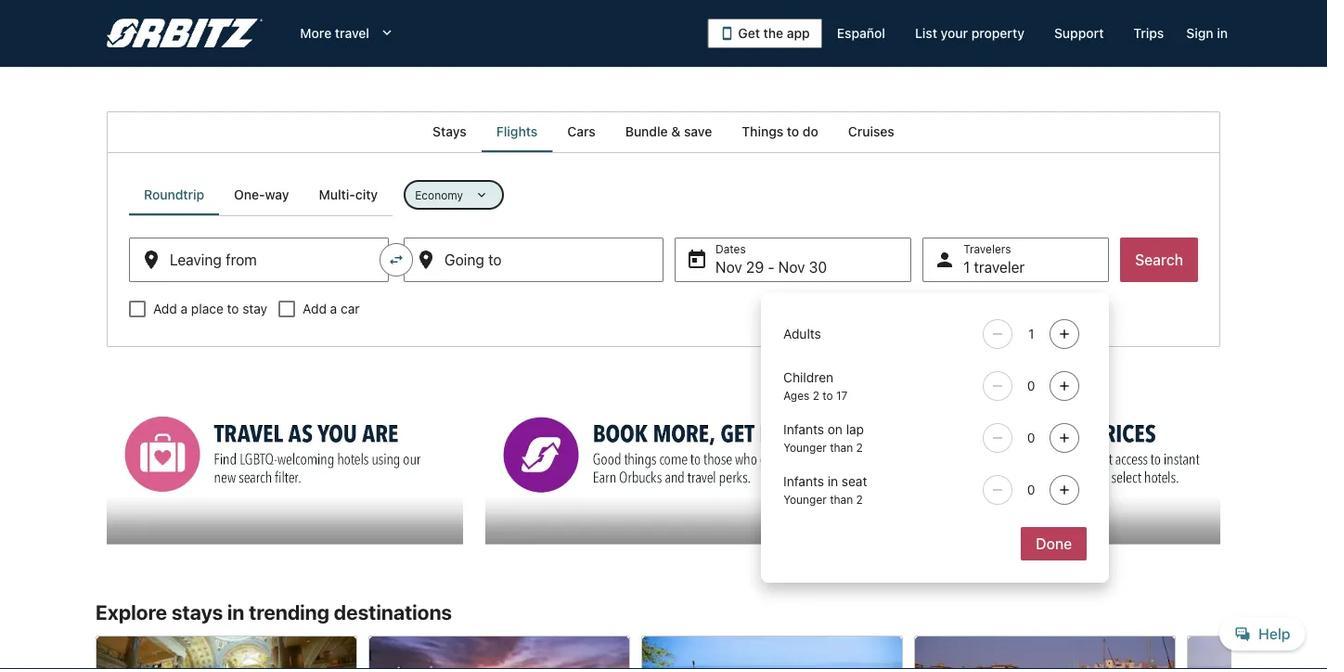 Task type: vqa. For each thing, say whether or not it's contained in the screenshot.


Task type: locate. For each thing, give the bounding box(es) containing it.
0 vertical spatial in
[[1217, 26, 1228, 41]]

decrease the number of children image
[[987, 379, 1009, 394]]

decrease the number of infants on lap image
[[987, 431, 1009, 446]]

to
[[787, 124, 800, 139], [227, 301, 239, 317], [823, 389, 833, 402]]

add a place to stay
[[153, 301, 268, 317]]

2 vertical spatial 2
[[857, 493, 863, 506]]

nov 29 - nov 30 button
[[675, 238, 912, 282]]

1 vertical spatial 2
[[857, 441, 863, 454]]

sign in
[[1187, 26, 1228, 41]]

0 vertical spatial infants
[[784, 422, 824, 437]]

nov right the -
[[779, 259, 805, 276]]

add
[[153, 301, 177, 317], [303, 301, 327, 317]]

to inside children ages 2 to 17
[[823, 389, 833, 402]]

2 horizontal spatial to
[[823, 389, 833, 402]]

traveler
[[974, 259, 1025, 276]]

explore
[[96, 600, 167, 624]]

save
[[684, 124, 712, 139]]

stays link
[[418, 111, 482, 152]]

younger down infants on lap younger than 2
[[784, 493, 827, 506]]

2 down lap
[[857, 441, 863, 454]]

1 a from the left
[[181, 301, 188, 317]]

1 horizontal spatial nov
[[779, 259, 805, 276]]

a for car
[[330, 301, 337, 317]]

1 horizontal spatial in
[[828, 474, 839, 489]]

download the app button image
[[720, 26, 735, 41]]

cars link
[[553, 111, 611, 152]]

1 horizontal spatial add
[[303, 301, 327, 317]]

2 horizontal spatial in
[[1217, 26, 1228, 41]]

1 vertical spatial infants
[[784, 474, 824, 489]]

than
[[830, 441, 853, 454], [830, 493, 853, 506]]

than inside infants on lap younger than 2
[[830, 441, 853, 454]]

español
[[837, 26, 886, 41]]

1 horizontal spatial a
[[330, 301, 337, 317]]

1 horizontal spatial to
[[787, 124, 800, 139]]

ages
[[784, 389, 810, 402]]

1 vertical spatial than
[[830, 493, 853, 506]]

nov left 29
[[716, 259, 743, 276]]

0 horizontal spatial a
[[181, 301, 188, 317]]

0 vertical spatial than
[[830, 441, 853, 454]]

add for add a car
[[303, 301, 327, 317]]

things to do
[[742, 124, 819, 139]]

more travel button
[[285, 17, 410, 50]]

to left 'do'
[[787, 124, 800, 139]]

younger for infants in seat
[[784, 493, 827, 506]]

children
[[784, 370, 834, 385]]

add left car
[[303, 301, 327, 317]]

younger up infants in seat younger than 2
[[784, 441, 827, 454]]

1 infants from the top
[[784, 422, 824, 437]]

2 vertical spatial in
[[227, 600, 245, 624]]

0 vertical spatial 2
[[813, 389, 820, 402]]

do
[[803, 124, 819, 139]]

adults
[[784, 326, 822, 342]]

in inside dropdown button
[[1217, 26, 1228, 41]]

in for sign
[[1217, 26, 1228, 41]]

2 younger from the top
[[784, 493, 827, 506]]

0 vertical spatial tab list
[[107, 111, 1221, 152]]

1 younger from the top
[[784, 441, 827, 454]]

infants inside infants in seat younger than 2
[[784, 474, 824, 489]]

in
[[1217, 26, 1228, 41], [828, 474, 839, 489], [227, 600, 245, 624]]

to inside tab list
[[787, 124, 800, 139]]

flights link
[[482, 111, 553, 152]]

cruises link
[[834, 111, 910, 152]]

tab list
[[107, 111, 1221, 152], [129, 175, 393, 215]]

search button
[[1121, 238, 1199, 282]]

español button
[[822, 17, 901, 50]]

one-way link
[[219, 175, 304, 215]]

increase the number of adults image
[[1054, 327, 1076, 342]]

2 a from the left
[[330, 301, 337, 317]]

infants left on
[[784, 422, 824, 437]]

bundle & save link
[[611, 111, 727, 152]]

29
[[746, 259, 764, 276]]

2 add from the left
[[303, 301, 327, 317]]

add left place
[[153, 301, 177, 317]]

get the app
[[739, 26, 810, 41]]

than inside infants in seat younger than 2
[[830, 493, 853, 506]]

nov 29 - nov 30
[[716, 259, 827, 276]]

-
[[768, 259, 775, 276]]

2 vertical spatial to
[[823, 389, 833, 402]]

in left seat
[[828, 474, 839, 489]]

than down seat
[[830, 493, 853, 506]]

2 down children
[[813, 389, 820, 402]]

way
[[265, 187, 289, 202]]

1 vertical spatial to
[[227, 301, 239, 317]]

0 vertical spatial to
[[787, 124, 800, 139]]

than down on
[[830, 441, 853, 454]]

2 than from the top
[[830, 493, 853, 506]]

30
[[809, 259, 827, 276]]

younger
[[784, 441, 827, 454], [784, 493, 827, 506]]

2
[[813, 389, 820, 402], [857, 441, 863, 454], [857, 493, 863, 506]]

in right stays
[[227, 600, 245, 624]]

a left car
[[330, 301, 337, 317]]

2 inside infants in seat younger than 2
[[857, 493, 863, 506]]

seat
[[842, 474, 868, 489]]

2 inside infants on lap younger than 2
[[857, 441, 863, 454]]

list your property
[[915, 26, 1025, 41]]

stays
[[433, 124, 467, 139]]

0 vertical spatial younger
[[784, 441, 827, 454]]

infants inside infants on lap younger than 2
[[784, 422, 824, 437]]

bundle & save
[[626, 124, 712, 139]]

support
[[1055, 26, 1104, 41]]

0 horizontal spatial nov
[[716, 259, 743, 276]]

0 horizontal spatial in
[[227, 600, 245, 624]]

17
[[837, 389, 848, 402]]

explore stays in trending destinations main content
[[0, 111, 1328, 669]]

things
[[742, 124, 784, 139]]

1 than from the top
[[830, 441, 853, 454]]

younger inside infants on lap younger than 2
[[784, 441, 827, 454]]

1 vertical spatial younger
[[784, 493, 827, 506]]

infants down infants on lap younger than 2
[[784, 474, 824, 489]]

younger inside infants in seat younger than 2
[[784, 493, 827, 506]]

than for in
[[830, 493, 853, 506]]

to left stay
[[227, 301, 239, 317]]

in right sign
[[1217, 26, 1228, 41]]

a left place
[[181, 301, 188, 317]]

&
[[672, 124, 681, 139]]

1 nov from the left
[[716, 259, 743, 276]]

to for children ages 2 to 17
[[823, 389, 833, 402]]

1 vertical spatial tab list
[[129, 175, 393, 215]]

search
[[1136, 251, 1184, 269]]

infants
[[784, 422, 824, 437], [784, 474, 824, 489]]

nov
[[716, 259, 743, 276], [779, 259, 805, 276]]

2 infants from the top
[[784, 474, 824, 489]]

1 add from the left
[[153, 301, 177, 317]]

in inside infants in seat younger than 2
[[828, 474, 839, 489]]

done
[[1036, 535, 1072, 553]]

1 vertical spatial in
[[828, 474, 839, 489]]

roundtrip link
[[129, 175, 219, 215]]

done button
[[1021, 527, 1087, 561]]

roundtrip
[[144, 187, 204, 202]]

0 horizontal spatial to
[[227, 301, 239, 317]]

a
[[181, 301, 188, 317], [330, 301, 337, 317]]

2 for in
[[857, 493, 863, 506]]

your
[[941, 26, 968, 41]]

to left 17 at the right bottom of page
[[823, 389, 833, 402]]

more
[[300, 26, 332, 41]]

0 horizontal spatial add
[[153, 301, 177, 317]]

2 down seat
[[857, 493, 863, 506]]



Task type: describe. For each thing, give the bounding box(es) containing it.
cruises
[[848, 124, 895, 139]]

sign
[[1187, 26, 1214, 41]]

infants for infants on lap
[[784, 422, 824, 437]]

one-way
[[234, 187, 289, 202]]

list your property link
[[901, 17, 1040, 50]]

lap
[[846, 422, 864, 437]]

multi-
[[319, 187, 356, 202]]

1 traveler button
[[923, 238, 1110, 282]]

a for place
[[181, 301, 188, 317]]

to for add a place to stay
[[227, 301, 239, 317]]

cars
[[568, 124, 596, 139]]

travel
[[335, 26, 369, 41]]

property
[[972, 26, 1025, 41]]

younger for infants on lap
[[784, 441, 827, 454]]

stay
[[243, 301, 268, 317]]

decrease the number of adults image
[[987, 327, 1009, 342]]

flights
[[497, 124, 538, 139]]

infants for infants in seat
[[784, 474, 824, 489]]

city
[[356, 187, 378, 202]]

trips link
[[1119, 17, 1179, 50]]

2 inside children ages 2 to 17
[[813, 389, 820, 402]]

multi-city link
[[304, 175, 393, 215]]

decrease the number of infants in seat image
[[987, 483, 1009, 498]]

infants on lap younger than 2
[[784, 422, 864, 454]]

sign in button
[[1179, 17, 1236, 50]]

list
[[915, 26, 938, 41]]

increase the number of children image
[[1054, 379, 1076, 394]]

on
[[828, 422, 843, 437]]

add for add a place to stay
[[153, 301, 177, 317]]

2 for on
[[857, 441, 863, 454]]

infants in seat younger than 2
[[784, 474, 868, 506]]

1
[[964, 259, 970, 276]]

app
[[787, 26, 810, 41]]

bundle
[[626, 124, 668, 139]]

economy
[[415, 188, 463, 201]]

things to do link
[[727, 111, 834, 152]]

2 nov from the left
[[779, 259, 805, 276]]

get the app link
[[708, 19, 822, 48]]

trips
[[1134, 26, 1165, 41]]

tab list containing roundtrip
[[129, 175, 393, 215]]

one-
[[234, 187, 265, 202]]

the
[[764, 26, 784, 41]]

explore stays in trending destinations
[[96, 600, 452, 624]]

in for infants
[[828, 474, 839, 489]]

1 traveler
[[964, 259, 1025, 276]]

place
[[191, 301, 224, 317]]

orbitz logo image
[[107, 19, 263, 48]]

stays
[[172, 600, 223, 624]]

trending
[[249, 600, 330, 624]]

multi-city
[[319, 187, 378, 202]]

support link
[[1040, 17, 1119, 50]]

than for on
[[830, 441, 853, 454]]

tab list containing stays
[[107, 111, 1221, 152]]

add a car
[[303, 301, 360, 317]]

increase the number of infants in seat image
[[1054, 483, 1076, 498]]

increase the number of infants on lap image
[[1054, 431, 1076, 446]]

destinations
[[334, 600, 452, 624]]

car
[[341, 301, 360, 317]]

economy button
[[404, 180, 504, 210]]

more travel
[[300, 26, 369, 41]]

swap origin and destination values image
[[388, 252, 405, 268]]

children ages 2 to 17
[[784, 370, 848, 402]]

get
[[739, 26, 760, 41]]



